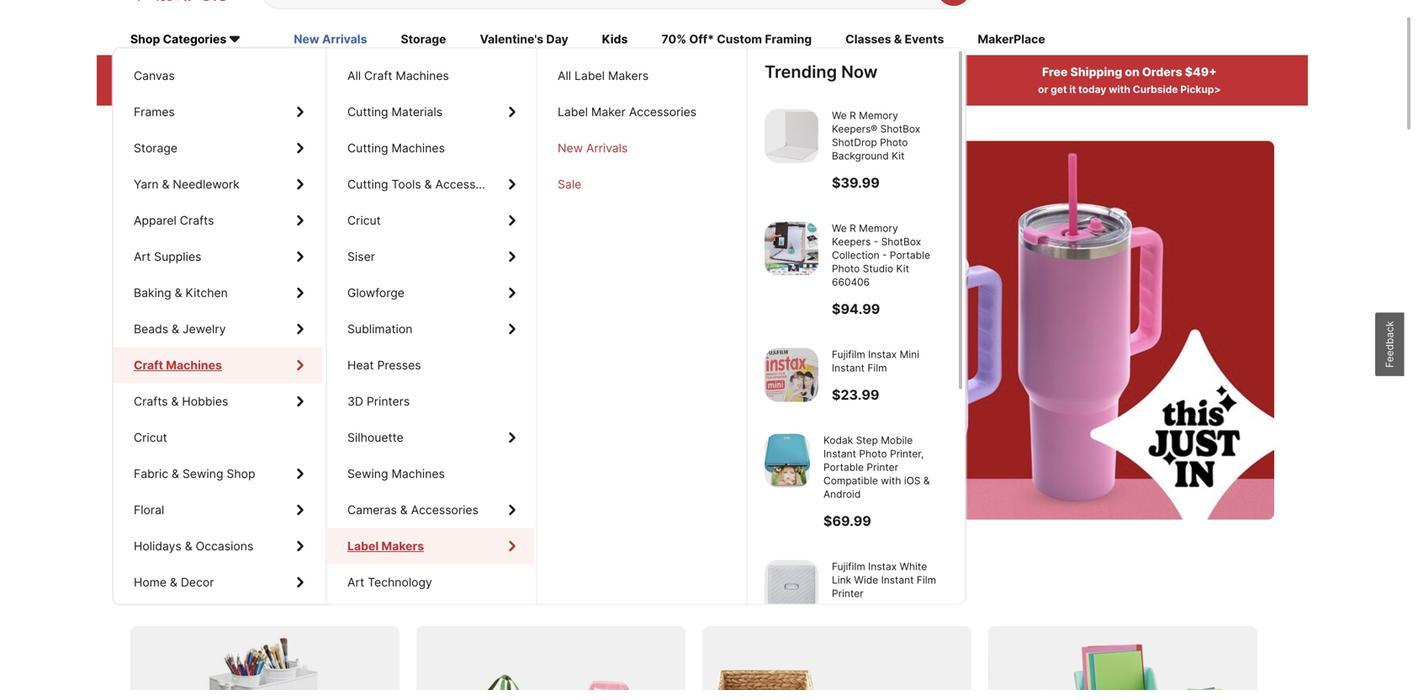 Task type: vqa. For each thing, say whether or not it's contained in the screenshot.
iAMattitude link
no



Task type: locate. For each thing, give the bounding box(es) containing it.
cutting
[[348, 105, 388, 119], [348, 141, 388, 155], [348, 177, 388, 191]]

0 vertical spatial portable
[[890, 249, 931, 261]]

all label makers
[[558, 69, 649, 83]]

instant down white
[[882, 574, 914, 586]]

baking & kitchen link for shop categories
[[114, 275, 322, 311]]

instax left mini
[[869, 348, 897, 361]]

0 horizontal spatial new arrivals link
[[294, 31, 367, 49]]

tumbler inside get your tumbler here ... for under $20!
[[340, 231, 492, 282]]

space.
[[472, 578, 537, 603]]

0 horizontal spatial makers
[[382, 539, 424, 553]]

yarn & needlework for shop categories
[[134, 177, 240, 191]]

photo inside we r memory keepers - shotbox collection - portable photo studio kit 660406
[[832, 263, 860, 275]]

holidays & occasions link for shop categories
[[114, 528, 322, 564]]

cutting for cutting machines
[[348, 141, 388, 155]]

glowforge link
[[327, 275, 534, 311]]

portable
[[890, 249, 931, 261], [824, 461, 864, 473]]

1 horizontal spatial makers
[[608, 69, 649, 83]]

r
[[850, 109, 857, 122], [850, 222, 857, 234]]

fabric
[[134, 467, 168, 481], [134, 467, 168, 481], [134, 467, 168, 481], [134, 467, 168, 481], [134, 467, 168, 481], [134, 467, 168, 481], [134, 467, 168, 481], [134, 467, 168, 481]]

1 vertical spatial fujifilm
[[832, 560, 866, 573]]

craft for valentine's day
[[134, 358, 162, 372]]

film
[[868, 362, 887, 374], [917, 574, 937, 586]]

1 vertical spatial -
[[883, 249, 888, 261]]

your
[[638, 84, 661, 96], [244, 231, 330, 282], [270, 341, 314, 367], [489, 341, 532, 367]]

cutting down cutting materials on the top of the page
[[348, 141, 388, 155]]

arrivals up purchases
[[322, 32, 367, 46]]

0 vertical spatial new arrivals link
[[294, 31, 367, 49]]

apparel crafts
[[134, 213, 214, 228], [134, 213, 214, 228], [134, 213, 214, 228], [134, 213, 214, 228], [134, 213, 214, 228], [134, 213, 214, 228], [134, 213, 214, 228], [134, 213, 214, 228]]

1 horizontal spatial all
[[348, 69, 361, 83]]

1 cutting from the top
[[348, 105, 388, 119]]

art for kids
[[134, 250, 151, 264]]

0 vertical spatial for
[[164, 278, 219, 329]]

item undefined image down details
[[765, 109, 819, 163]]

craft
[[364, 69, 393, 83], [134, 358, 162, 372], [134, 358, 162, 372], [134, 358, 162, 372], [134, 358, 162, 372], [134, 358, 162, 372], [134, 358, 162, 372], [134, 358, 162, 372], [134, 358, 163, 372]]

needlework
[[173, 177, 240, 191], [173, 177, 240, 191], [173, 177, 240, 191], [173, 177, 240, 191], [173, 177, 240, 191], [173, 177, 240, 191], [173, 177, 240, 191], [173, 177, 240, 191]]

kids link
[[602, 31, 628, 49]]

2 vertical spatial label
[[348, 539, 379, 553]]

item undefined image
[[765, 109, 819, 163], [765, 222, 819, 276], [765, 348, 819, 402], [765, 434, 810, 488], [765, 560, 819, 614]]

makerplace link
[[978, 31, 1046, 49]]

arrivals down the maker
[[587, 141, 628, 155]]

label up when
[[575, 69, 605, 83]]

home for shop categories
[[134, 575, 167, 590]]

film up $23.99
[[868, 362, 887, 374]]

storage link for kids
[[114, 130, 322, 166]]

all
[[234, 65, 249, 79], [348, 69, 361, 83], [558, 69, 572, 83]]

fabric & sewing shop link for new arrivals
[[114, 456, 322, 492]]

we up keepers®
[[832, 109, 847, 122]]

yarn for storage
[[134, 177, 159, 191]]

3 cutting from the top
[[348, 177, 388, 191]]

0 vertical spatial instant
[[832, 362, 865, 374]]

we inside we r memory keepers - shotbox collection - portable photo studio kit 660406
[[832, 222, 847, 234]]

here
[[502, 231, 588, 282]]

0 vertical spatial photo
[[880, 136, 908, 149]]

valentine's day link
[[480, 31, 569, 49]]

supplies for kids
[[154, 250, 202, 264]]

apply>
[[829, 84, 865, 96]]

we up keepers
[[832, 222, 847, 234]]

storage link for classes & events
[[114, 130, 322, 166]]

baking & kitchen link for storage
[[114, 275, 322, 311]]

instant inside the "fujifilm instax mini instant film"
[[832, 362, 865, 374]]

1 vertical spatial we
[[832, 222, 847, 234]]

your right use
[[638, 84, 661, 96]]

save
[[130, 578, 179, 603]]

wide
[[855, 574, 879, 586]]

label for makers
[[348, 539, 379, 553]]

2 r from the top
[[850, 222, 857, 234]]

for inside get your tumbler here ... for under $20!
[[164, 278, 219, 329]]

crafts & hobbies link for shop categories
[[114, 383, 322, 420]]

2 horizontal spatial all
[[558, 69, 572, 83]]

floral link for 70% off* custom framing
[[114, 492, 322, 528]]

instant for $23.99
[[832, 362, 865, 374]]

accessories down cutting machines link
[[436, 177, 503, 191]]

0 vertical spatial arrivals
[[322, 32, 367, 46]]

film down white
[[917, 574, 937, 586]]

0 vertical spatial printer
[[867, 461, 899, 473]]

1 vertical spatial film
[[917, 574, 937, 586]]

cutting materials link
[[327, 94, 534, 130]]

new arrivals down the maker
[[558, 141, 628, 155]]

1 r from the top
[[850, 109, 857, 122]]

1 vertical spatial cutting
[[348, 141, 388, 155]]

photo up the background on the top right of page
[[880, 136, 908, 149]]

instax inside the "fujifilm instax mini instant film"
[[869, 348, 897, 361]]

kit right studio at the right of the page
[[897, 263, 910, 275]]

instax up "wide" on the bottom of the page
[[869, 560, 897, 573]]

get
[[1051, 84, 1068, 96]]

0 vertical spatial accessories
[[629, 105, 697, 119]]

printer inside kodak step mobile instant photo printer, portable printer compatible with ios & android
[[867, 461, 899, 473]]

craft for shop categories
[[134, 358, 162, 372]]

0 horizontal spatial with
[[188, 84, 209, 96]]

fabric & sewing shop link
[[114, 456, 322, 492], [114, 456, 322, 492], [114, 456, 322, 492], [114, 456, 322, 492], [114, 456, 322, 492], [114, 456, 322, 492], [114, 456, 322, 492], [114, 456, 322, 492]]

yarn & needlework link for classes & events
[[114, 166, 322, 202]]

kitchen for storage
[[186, 286, 228, 300]]

beads & jewelry for kids
[[134, 322, 226, 336]]

sale link
[[538, 166, 745, 202]]

item undefined image left kodak
[[765, 434, 810, 488]]

instant up $23.99
[[832, 362, 865, 374]]

3 item undefined image from the top
[[765, 348, 819, 402]]

baking & kitchen for classes & events
[[134, 286, 228, 300]]

beads for valentine's day
[[134, 322, 168, 336]]

storage for shop categories
[[134, 141, 178, 155]]

android
[[824, 488, 861, 500]]

instant for $69.99
[[824, 448, 857, 460]]

r inside we r memory keepers® shotbox shotdrop photo background kit
[[850, 109, 857, 122]]

- up collection
[[874, 236, 879, 248]]

0 vertical spatial memory
[[859, 109, 899, 122]]

baking & kitchen for 70% off* custom framing
[[134, 286, 228, 300]]

0 horizontal spatial on
[[183, 578, 208, 603]]

memory up keepers
[[859, 222, 899, 234]]

2 memory from the top
[[859, 222, 899, 234]]

memory inside we r memory keepers - shotbox collection - portable photo studio kit 660406
[[859, 222, 899, 234]]

on up curbside
[[1126, 65, 1140, 79]]

blue, pink, and purple tumblers on red background image
[[130, 141, 1275, 520]]

beads & jewelry for new arrivals
[[134, 322, 226, 336]]

for down label makers at the bottom left of the page
[[378, 578, 407, 603]]

canvas for 70% off* custom framing
[[134, 69, 175, 83]]

fabric & sewing shop for new arrivals
[[134, 467, 255, 481]]

memory
[[859, 109, 899, 122], [859, 222, 899, 234]]

storage
[[298, 578, 374, 603]]

instant inside fujifilm instax white link wide instant film printer
[[882, 574, 914, 586]]

home & decor for kids
[[134, 575, 214, 590]]

0 vertical spatial on
[[1126, 65, 1140, 79]]

label maker accessories
[[558, 105, 697, 119]]

beads & jewelry link
[[114, 311, 322, 347], [114, 311, 322, 347], [114, 311, 322, 347], [114, 311, 322, 347], [114, 311, 322, 347], [114, 311, 322, 347], [114, 311, 322, 347], [114, 311, 322, 347]]

1 fujifilm from the top
[[832, 348, 866, 361]]

kodak step mobile instant photo printer, portable printer compatible with ios & android
[[824, 434, 930, 500]]

0 horizontal spatial all
[[234, 65, 249, 79]]

1 memory from the top
[[859, 109, 899, 122]]

portable up studio at the right of the page
[[890, 249, 931, 261]]

fujifilm up link
[[832, 560, 866, 573]]

supplies
[[154, 250, 202, 264], [154, 250, 202, 264], [154, 250, 202, 264], [154, 250, 202, 264], [154, 250, 202, 264], [154, 250, 202, 264], [154, 250, 202, 264], [154, 250, 202, 264]]

trending now
[[765, 61, 878, 82]]

we inside we r memory keepers® shotbox shotdrop photo background kit
[[832, 109, 847, 122]]

1 horizontal spatial new arrivals link
[[538, 130, 745, 166]]

4 item undefined image from the top
[[765, 434, 810, 488]]

$39.99
[[832, 175, 880, 191]]

kit right the background on the top right of page
[[892, 150, 905, 162]]

yarn & needlework link for shop categories
[[114, 166, 322, 202]]

holidays & occasions link for 70% off* custom framing
[[114, 528, 322, 564]]

label inside all label makers link
[[575, 69, 605, 83]]

memory for $94.99
[[859, 222, 899, 234]]

decor for storage
[[181, 575, 214, 590]]

2 vertical spatial instant
[[882, 574, 914, 586]]

2 horizontal spatial with
[[1109, 84, 1131, 96]]

yarn & needlework for new arrivals
[[134, 177, 240, 191]]

new up the "price" at top
[[294, 32, 320, 46]]

holidays & occasions link for new arrivals
[[114, 528, 322, 564]]

2 instax from the top
[[869, 560, 897, 573]]

$94.99
[[832, 301, 881, 317]]

memory inside we r memory keepers® shotbox shotdrop photo background kit
[[859, 109, 899, 122]]

new arrivals link down label maker accessories
[[538, 130, 745, 166]]

5 item undefined image from the top
[[765, 560, 819, 614]]

cutting left tools
[[348, 177, 388, 191]]

portable inside we r memory keepers - shotbox collection - portable photo studio kit 660406
[[890, 249, 931, 261]]

crafts & hobbies for classes & events
[[134, 394, 228, 409]]

photo up 660406
[[832, 263, 860, 275]]

...
[[597, 231, 637, 282]]

art technology link
[[327, 564, 534, 601]]

for up customize on the left of the page
[[164, 278, 219, 329]]

1 horizontal spatial on
[[1126, 65, 1140, 79]]

your inside get your tumbler here ... for under $20!
[[244, 231, 330, 282]]

earn
[[659, 65, 686, 79]]

instant
[[832, 362, 865, 374], [824, 448, 857, 460], [882, 574, 914, 586]]

with for kodak
[[881, 475, 902, 487]]

2 vertical spatial accessories
[[411, 503, 479, 517]]

white rolling cart with art supplies image
[[130, 626, 400, 690]]

fabric & sewing shop for shop categories
[[134, 467, 255, 481]]

classes
[[846, 32, 892, 46]]

1 vertical spatial memory
[[859, 222, 899, 234]]

$69.99
[[824, 513, 872, 529]]

label inside "label makers" link
[[348, 539, 379, 553]]

1 vertical spatial instant
[[824, 448, 857, 460]]

makers up technology
[[382, 539, 424, 553]]

2 vertical spatial cutting
[[348, 177, 388, 191]]

floral link for classes & events
[[114, 492, 322, 528]]

0 vertical spatial label
[[575, 69, 605, 83]]

0 vertical spatial cutting
[[348, 105, 388, 119]]

with inside '20% off all regular price purchases with code daily23us. exclusions apply>'
[[188, 84, 209, 96]]

tumbler
[[340, 231, 492, 282], [319, 341, 394, 367]]

label for maker
[[558, 105, 588, 119]]

occasions
[[196, 539, 254, 553], [196, 539, 254, 553], [196, 539, 254, 553], [196, 539, 254, 553], [196, 539, 254, 553], [196, 539, 254, 553], [196, 539, 254, 553], [196, 539, 254, 553]]

1 vertical spatial new arrivals
[[558, 141, 628, 155]]

2 vertical spatial photo
[[860, 448, 888, 460]]

new up the sale
[[558, 141, 583, 155]]

beads & jewelry for classes & events
[[134, 322, 226, 336]]

kit inside we r memory keepers - shotbox collection - portable photo studio kit 660406
[[897, 263, 910, 275]]

0 horizontal spatial film
[[868, 362, 887, 374]]

all up when
[[558, 69, 572, 83]]

fujifilm instax white link wide instant film printer link
[[765, 560, 940, 632]]

orders
[[1143, 65, 1183, 79]]

baking & kitchen for new arrivals
[[134, 286, 228, 300]]

2 fujifilm from the top
[[832, 560, 866, 573]]

portable up compatible at the right bottom of page
[[824, 461, 864, 473]]

2 cutting from the top
[[348, 141, 388, 155]]

sewing machines link
[[327, 456, 534, 492]]

0 horizontal spatial printer
[[832, 587, 864, 600]]

0 vertical spatial we
[[832, 109, 847, 122]]

art supplies for valentine's day
[[134, 250, 202, 264]]

arrivals
[[322, 32, 367, 46], [587, 141, 628, 155]]

label
[[575, 69, 605, 83], [558, 105, 588, 119], [348, 539, 379, 553]]

art supplies link for storage
[[114, 239, 322, 275]]

label makers link
[[327, 528, 534, 564]]

memory up keepers®
[[859, 109, 899, 122]]

kids
[[602, 32, 628, 46]]

0 vertical spatial r
[[850, 109, 857, 122]]

apparel crafts link
[[114, 202, 322, 239], [114, 202, 322, 239], [114, 202, 322, 239], [114, 202, 322, 239], [114, 202, 322, 239], [114, 202, 322, 239], [114, 202, 322, 239], [114, 202, 322, 239]]

1 horizontal spatial with
[[881, 475, 902, 487]]

keepers®
[[832, 123, 878, 135]]

apparel crafts link for valentine's day
[[114, 202, 322, 239]]

0 horizontal spatial new
[[294, 32, 320, 46]]

decor for kids
[[181, 575, 214, 590]]

with inside the free shipping on orders $49+ or get it today with curbside pickup>
[[1109, 84, 1131, 96]]

to
[[399, 341, 419, 367]]

r up keepers®
[[850, 109, 857, 122]]

off*
[[690, 32, 715, 46]]

shop categories
[[130, 32, 227, 46]]

2 we from the top
[[832, 222, 847, 234]]

0 vertical spatial tumbler
[[340, 231, 492, 282]]

shop for valentine's day
[[227, 467, 255, 481]]

sewing for classes & events
[[183, 467, 223, 481]]

framing
[[765, 32, 812, 46]]

photo down step
[[860, 448, 888, 460]]

shop for 70% off* custom framing
[[227, 467, 255, 481]]

printer down printer,
[[867, 461, 899, 473]]

all inside '20% off all regular price purchases with code daily23us. exclusions apply>'
[[234, 65, 249, 79]]

instant inside kodak step mobile instant photo printer, portable printer compatible with ios & android
[[824, 448, 857, 460]]

tumbler down sublimation
[[319, 341, 394, 367]]

fujifilm up $23.99
[[832, 348, 866, 361]]

1 vertical spatial kit
[[897, 263, 910, 275]]

label down when
[[558, 105, 588, 119]]

film inside the "fujifilm instax mini instant film"
[[868, 362, 887, 374]]

holidays & occasions for kids
[[134, 539, 254, 553]]

label inside label maker accessories link
[[558, 105, 588, 119]]

new arrivals link up the "price" at top
[[294, 31, 367, 49]]

1 vertical spatial portable
[[824, 461, 864, 473]]

customize your tumbler to match your style.
[[164, 341, 590, 367]]

1 item undefined image from the top
[[765, 109, 819, 163]]

fujifilm inside fujifilm instax white link wide instant film printer
[[832, 560, 866, 573]]

holidays & occasions
[[134, 539, 254, 553], [134, 539, 254, 553], [134, 539, 254, 553], [134, 539, 254, 553], [134, 539, 254, 553], [134, 539, 254, 553], [134, 539, 254, 553], [134, 539, 254, 553]]

1 we from the top
[[832, 109, 847, 122]]

1 vertical spatial instax
[[869, 560, 897, 573]]

jewelry for classes & events
[[183, 322, 226, 336]]

supplies for new arrivals
[[154, 250, 202, 264]]

0 vertical spatial fujifilm
[[832, 348, 866, 361]]

we for $94.99
[[832, 222, 847, 234]]

frames link for kids
[[114, 94, 322, 130]]

fabric for 70% off* custom framing
[[134, 467, 168, 481]]

printer down link
[[832, 587, 864, 600]]

sewing machines
[[348, 467, 445, 481]]

yarn for kids
[[134, 177, 159, 191]]

canvas for kids
[[134, 69, 175, 83]]

hobbies for classes & events
[[182, 394, 228, 409]]

with inside kodak step mobile instant photo printer, portable printer compatible with ios & android
[[881, 475, 902, 487]]

1 vertical spatial new arrivals link
[[538, 130, 745, 166]]

baking for valentine's day
[[134, 286, 171, 300]]

baking & kitchen link for 70% off* custom framing
[[114, 275, 322, 311]]

you
[[598, 84, 616, 96]]

item undefined image left $23.99
[[765, 348, 819, 402]]

1 instax from the top
[[869, 348, 897, 361]]

kit inside we r memory keepers® shotbox shotdrop photo background kit
[[892, 150, 905, 162]]

0 horizontal spatial arrivals
[[322, 32, 367, 46]]

1 vertical spatial photo
[[832, 263, 860, 275]]

1 horizontal spatial film
[[917, 574, 937, 586]]

frames link for shop categories
[[114, 94, 322, 130]]

all up apply> at top
[[348, 69, 361, 83]]

art supplies for shop categories
[[134, 250, 202, 264]]

craft machines for new arrivals
[[134, 358, 219, 372]]

new
[[294, 32, 320, 46], [558, 141, 583, 155]]

0 horizontal spatial portable
[[824, 461, 864, 473]]

1 vertical spatial shotbox
[[882, 236, 922, 248]]

technology
[[368, 575, 432, 590]]

yarn & needlework for storage
[[134, 177, 240, 191]]

accessories up "label makers" link
[[411, 503, 479, 517]]

label down cameras
[[348, 539, 379, 553]]

0 horizontal spatial for
[[164, 278, 219, 329]]

with down 20% at the top
[[188, 84, 209, 96]]

instant down kodak
[[824, 448, 857, 460]]

0 vertical spatial instax
[[869, 348, 897, 361]]

rewards
[[723, 65, 773, 79]]

all right off
[[234, 65, 249, 79]]

white
[[900, 560, 928, 573]]

yarn for classes & events
[[134, 177, 159, 191]]

home & decor for shop categories
[[134, 575, 214, 590]]

printer for photo
[[867, 461, 899, 473]]

1 vertical spatial printer
[[832, 587, 864, 600]]

1 vertical spatial arrivals
[[587, 141, 628, 155]]

1 horizontal spatial portable
[[890, 249, 931, 261]]

portable inside kodak step mobile instant photo printer, portable printer compatible with ios & android
[[824, 461, 864, 473]]

1 vertical spatial tumbler
[[319, 341, 394, 367]]

sewing for shop categories
[[183, 467, 223, 481]]

kitchen
[[186, 286, 228, 300], [186, 286, 228, 300], [186, 286, 228, 300], [186, 286, 228, 300], [186, 286, 228, 300], [186, 286, 228, 300], [186, 286, 228, 300], [186, 286, 228, 300]]

1 vertical spatial r
[[850, 222, 857, 234]]

shotbox right keepers®
[[881, 123, 921, 135]]

occasions for valentine's day
[[196, 539, 254, 553]]

0 vertical spatial makers
[[608, 69, 649, 83]]

shop for classes & events
[[227, 467, 255, 481]]

link
[[832, 574, 852, 586]]

shotbox
[[881, 123, 921, 135], [882, 236, 922, 248]]

1 horizontal spatial printer
[[867, 461, 899, 473]]

item undefined image left keepers
[[765, 222, 819, 276]]

on right save
[[183, 578, 208, 603]]

shotbox inside we r memory keepers - shotbox collection - portable photo studio kit 660406
[[882, 236, 922, 248]]

r inside we r memory keepers - shotbox collection - portable photo studio kit 660406
[[850, 222, 857, 234]]

shotbox up studio at the right of the page
[[882, 236, 922, 248]]

0 vertical spatial shotbox
[[881, 123, 921, 135]]

yarn & needlework link for valentine's day
[[114, 166, 322, 202]]

frames for shop categories
[[134, 105, 175, 119]]

holidays & occasions for valentine's day
[[134, 539, 254, 553]]

0 vertical spatial -
[[874, 236, 879, 248]]

beads & jewelry for 70% off* custom framing
[[134, 322, 226, 336]]

printer
[[867, 461, 899, 473], [832, 587, 864, 600]]

0 vertical spatial kit
[[892, 150, 905, 162]]

your left siser
[[244, 231, 330, 282]]

makers up use
[[608, 69, 649, 83]]

1 vertical spatial new
[[558, 141, 583, 155]]

1 horizontal spatial new
[[558, 141, 583, 155]]

printer inside fujifilm instax white link wide instant film printer
[[832, 587, 864, 600]]

instax
[[869, 348, 897, 361], [869, 560, 897, 573]]

kodak
[[824, 434, 854, 446]]

floral
[[134, 503, 164, 517], [134, 503, 164, 517], [134, 503, 164, 517], [134, 503, 164, 517], [134, 503, 164, 517], [134, 503, 164, 517], [134, 503, 164, 517], [134, 503, 164, 517]]

cricut for new arrivals
[[134, 430, 167, 445]]

0 horizontal spatial new arrivals
[[294, 32, 367, 46]]

0 vertical spatial film
[[868, 362, 887, 374]]

new arrivals up the "price" at top
[[294, 32, 367, 46]]

baking & kitchen for valentine's day
[[134, 286, 228, 300]]

art supplies link for new arrivals
[[114, 239, 322, 275]]

r up keepers
[[850, 222, 857, 234]]

& inside kodak step mobile instant photo printer, portable printer compatible with ios & android
[[924, 475, 930, 487]]

memory for $39.99
[[859, 109, 899, 122]]

home & decor link
[[114, 564, 322, 601], [114, 564, 322, 601], [114, 564, 322, 601], [114, 564, 322, 601], [114, 564, 322, 601], [114, 564, 322, 601], [114, 564, 322, 601], [114, 564, 322, 601]]

1 vertical spatial for
[[378, 578, 407, 603]]

tumblers
[[216, 400, 267, 416]]

1 horizontal spatial arrivals
[[587, 141, 628, 155]]

yarn
[[134, 177, 159, 191], [134, 177, 159, 191], [134, 177, 159, 191], [134, 177, 159, 191], [134, 177, 159, 191], [134, 177, 159, 191], [134, 177, 159, 191], [134, 177, 159, 191]]

cutting down apply> at top
[[348, 105, 388, 119]]

trending
[[765, 61, 837, 82]]

needlework for kids
[[173, 177, 240, 191]]

1 horizontal spatial -
[[883, 249, 888, 261]]

craft machines link for 70% off* custom framing
[[114, 347, 322, 383]]

hobbies for 70% off* custom framing
[[182, 394, 228, 409]]

- up studio at the right of the page
[[883, 249, 888, 261]]

beads & jewelry link for storage
[[114, 311, 322, 347]]

art
[[134, 250, 151, 264], [134, 250, 151, 264], [134, 250, 151, 264], [134, 250, 151, 264], [134, 250, 151, 264], [134, 250, 151, 264], [134, 250, 151, 264], [134, 250, 151, 264], [348, 575, 365, 590]]

classes & events link
[[846, 31, 945, 49]]

new arrivals
[[294, 32, 367, 46], [558, 141, 628, 155]]

1 vertical spatial label
[[558, 105, 588, 119]]

2 item undefined image from the top
[[765, 222, 819, 276]]

with left ios
[[881, 475, 902, 487]]

baking
[[134, 286, 171, 300], [134, 286, 171, 300], [134, 286, 171, 300], [134, 286, 171, 300], [134, 286, 171, 300], [134, 286, 171, 300], [134, 286, 171, 300], [134, 286, 171, 300]]

fujifilm inside the "fujifilm instax mini instant film"
[[832, 348, 866, 361]]

tumbler up glowforge
[[340, 231, 492, 282]]

beads for kids
[[134, 322, 168, 336]]

instax inside fujifilm instax white link wide instant film printer
[[869, 560, 897, 573]]

art supplies link
[[114, 239, 322, 275], [114, 239, 322, 275], [114, 239, 322, 275], [114, 239, 322, 275], [114, 239, 322, 275], [114, 239, 322, 275], [114, 239, 322, 275], [114, 239, 322, 275]]

accessories down michaels™
[[629, 105, 697, 119]]

with right today
[[1109, 84, 1131, 96]]

item undefined image left link
[[765, 560, 819, 614]]



Task type: describe. For each thing, give the bounding box(es) containing it.
fabric & sewing shop link for storage
[[114, 456, 322, 492]]

save on creative storage for every space.
[[130, 578, 537, 603]]

michaels™
[[663, 84, 714, 96]]

crafts & hobbies for 70% off* custom framing
[[134, 394, 228, 409]]

glowforge
[[348, 286, 405, 300]]

item undefined image for $23.99
[[765, 348, 819, 402]]

under
[[229, 278, 341, 329]]

fabric for valentine's day
[[134, 467, 168, 481]]

& inside earn 9% in rewards when you use your michaels™ credit card.³ details & apply>
[[820, 84, 826, 96]]

baking for new arrivals
[[134, 286, 171, 300]]

hobbies for new arrivals
[[182, 394, 228, 409]]

storage link for valentine's day
[[114, 130, 322, 166]]

purchases
[[332, 65, 394, 79]]

apply>
[[356, 84, 390, 96]]

on inside the free shipping on orders $49+ or get it today with curbside pickup>
[[1126, 65, 1140, 79]]

background
[[832, 150, 889, 162]]

yarn for new arrivals
[[134, 177, 159, 191]]

craft for 70% off* custom framing
[[134, 358, 162, 372]]

yarn for 70% off* custom framing
[[134, 177, 159, 191]]

or
[[1039, 84, 1049, 96]]

floral link for new arrivals
[[114, 492, 322, 528]]

free shipping on orders $49+ or get it today with curbside pickup>
[[1039, 65, 1222, 96]]

three water hyacinth baskets in white, brown and tan image
[[703, 626, 972, 690]]

crafts & hobbies link for storage
[[114, 383, 322, 420]]

frames for 70% off* custom framing
[[134, 105, 175, 119]]

jewelry for valentine's day
[[183, 322, 226, 336]]

660406
[[832, 276, 870, 288]]

3d printers link
[[327, 383, 534, 420]]

canvas link for shop categories
[[114, 58, 322, 94]]

fabric & sewing shop link for 70% off* custom framing
[[114, 456, 322, 492]]

beads for storage
[[134, 322, 168, 336]]

shop inside button
[[184, 400, 213, 416]]

holidays for kids
[[134, 539, 182, 553]]

sale
[[558, 177, 582, 191]]

art supplies for classes & events
[[134, 250, 202, 264]]

item undefined image inside fujifilm instax white link wide instant film printer link
[[765, 560, 819, 614]]

cricut link for classes & events
[[114, 420, 322, 456]]

photo inside we r memory keepers® shotbox shotdrop photo background kit
[[880, 136, 908, 149]]

1 horizontal spatial new arrivals
[[558, 141, 628, 155]]

cricut for classes & events
[[134, 430, 167, 445]]

ios
[[905, 475, 921, 487]]

floral for 70% off* custom framing
[[134, 503, 164, 517]]

item undefined image for $94.99
[[765, 222, 819, 276]]

exclusions
[[300, 84, 353, 96]]

occasions for storage
[[196, 539, 254, 553]]

item undefined image for $39.99
[[765, 109, 819, 163]]

home & decor link for classes & events
[[114, 564, 322, 601]]

craft machines for valentine's day
[[134, 358, 219, 372]]

get your tumbler here ... for under $20!
[[164, 231, 637, 329]]

fujifilm for instant
[[832, 348, 866, 361]]

keepers
[[832, 236, 871, 248]]

craft machines link for classes & events
[[114, 347, 322, 383]]

cutting materials
[[348, 105, 443, 119]]

baking & kitchen for kids
[[134, 286, 228, 300]]

valentine's day
[[480, 32, 569, 46]]

crafts & hobbies link for new arrivals
[[114, 383, 322, 420]]

fujifilm instax white link wide instant film printer
[[832, 560, 937, 600]]

customize
[[164, 341, 265, 367]]

daily23us.
[[239, 84, 298, 96]]

storage for storage
[[134, 141, 178, 155]]

baking for classes & events
[[134, 286, 171, 300]]

earn 9% in rewards when you use your michaels™ credit card.³ details & apply>
[[568, 65, 865, 96]]

get
[[164, 231, 234, 282]]

heat
[[348, 358, 374, 372]]

frames link for classes & events
[[114, 94, 322, 130]]

needlework for valentine's day
[[173, 177, 240, 191]]

cutting machines
[[348, 141, 445, 155]]

holidays & occasions link for classes & events
[[114, 528, 322, 564]]

storage for classes & events
[[134, 141, 178, 155]]

0 horizontal spatial -
[[874, 236, 879, 248]]

9%
[[688, 65, 707, 79]]

colorful plastic storage bins image
[[989, 626, 1258, 690]]

shop categories link
[[130, 31, 260, 49]]

match
[[424, 341, 484, 367]]

we for $39.99
[[832, 109, 847, 122]]

fabric & sewing shop for valentine's day
[[134, 467, 255, 481]]

credit
[[716, 84, 747, 96]]

film inside fujifilm instax white link wide instant film printer
[[917, 574, 937, 586]]

3d printers
[[348, 394, 410, 409]]

home for storage
[[134, 575, 167, 590]]

now
[[842, 61, 878, 82]]

1 horizontal spatial for
[[378, 578, 407, 603]]

floral for new arrivals
[[134, 503, 164, 517]]

frames for classes & events
[[134, 105, 175, 119]]

70%
[[662, 32, 687, 46]]

we r memory keepers® shotbox shotdrop photo background kit
[[832, 109, 921, 162]]

day
[[547, 32, 569, 46]]

beads & jewelry link for valentine's day
[[114, 311, 322, 347]]

craft machines link for valentine's day
[[114, 347, 322, 383]]

art for new arrivals
[[134, 250, 151, 264]]

fabric & sewing shop link for shop categories
[[114, 456, 322, 492]]

it
[[1070, 84, 1077, 96]]

canvas link for kids
[[114, 58, 322, 94]]

art supplies link for shop categories
[[114, 239, 322, 275]]

cricut for storage
[[134, 430, 167, 445]]

fabric for shop categories
[[134, 467, 168, 481]]

tumbler for here
[[340, 231, 492, 282]]

art supplies for storage
[[134, 250, 202, 264]]

cricut link for 70% off* custom framing
[[114, 420, 322, 456]]

free
[[1043, 65, 1068, 79]]

use
[[618, 84, 636, 96]]

frames for new arrivals
[[134, 105, 175, 119]]

classes & events
[[846, 32, 945, 46]]

craft for storage
[[134, 358, 162, 372]]

categories
[[163, 32, 227, 46]]

1 vertical spatial makers
[[382, 539, 424, 553]]

printer,
[[890, 448, 924, 460]]

shotbox inside we r memory keepers® shotbox shotdrop photo background kit
[[881, 123, 921, 135]]

storage for kids
[[134, 141, 178, 155]]

floral for shop categories
[[134, 503, 164, 517]]

crafts & hobbies for storage
[[134, 394, 228, 409]]

your down under
[[270, 341, 314, 367]]

materials
[[392, 105, 443, 119]]

cutting for cutting tools & accessories
[[348, 177, 388, 191]]

label makers
[[348, 539, 424, 553]]

jewelry for new arrivals
[[183, 322, 226, 336]]

silhouette link
[[327, 420, 534, 456]]

shotdrop
[[832, 136, 878, 149]]

craft for kids
[[134, 358, 162, 372]]

floral for classes & events
[[134, 503, 164, 517]]

heat presses link
[[327, 347, 534, 383]]

r for $94.99
[[850, 222, 857, 234]]

mobile
[[881, 434, 913, 446]]

presses
[[377, 358, 421, 372]]

siser link
[[327, 239, 534, 275]]

canvas link for storage
[[114, 58, 322, 94]]

home & decor for 70% off* custom framing
[[134, 575, 214, 590]]

beads & jewelry for storage
[[134, 322, 226, 336]]

floral for kids
[[134, 503, 164, 517]]

$20!
[[351, 278, 436, 329]]

siser
[[348, 250, 375, 264]]

decor for new arrivals
[[181, 575, 214, 590]]

occasions for shop categories
[[196, 539, 254, 553]]

sublimation
[[348, 322, 413, 336]]

custom
[[717, 32, 763, 46]]

code
[[212, 84, 236, 96]]

occasions for kids
[[196, 539, 254, 553]]

your inside earn 9% in rewards when you use your michaels™ credit card.³ details & apply>
[[638, 84, 661, 96]]

holidays & occasions for shop categories
[[134, 539, 254, 553]]

home & decor for valentine's day
[[134, 575, 214, 590]]

sewing for 70% off* custom framing
[[183, 467, 223, 481]]

cameras & accessories link
[[327, 492, 534, 528]]

beads for shop categories
[[134, 322, 168, 336]]

needlework for shop categories
[[173, 177, 240, 191]]

step
[[856, 434, 879, 446]]

cricut link for kids
[[114, 420, 322, 456]]

label maker accessories link
[[538, 94, 745, 130]]

your left style.
[[489, 341, 532, 367]]

craft machines for 70% off* custom framing
[[134, 358, 219, 372]]

cameras
[[348, 503, 397, 517]]

jewelry for storage
[[183, 322, 226, 336]]

printers
[[367, 394, 410, 409]]

pickup>
[[1181, 84, 1222, 96]]

mini
[[900, 348, 920, 361]]

yarn & needlework for valentine's day
[[134, 177, 240, 191]]

jewelry for kids
[[183, 322, 226, 336]]

fujifilm instax mini instant film
[[832, 348, 920, 374]]

holiday storage containers image
[[417, 626, 686, 690]]

photo inside kodak step mobile instant photo printer, portable printer compatible with ios & android
[[860, 448, 888, 460]]

all craft machines link
[[327, 58, 534, 94]]

storage for 70% off* custom framing
[[134, 141, 178, 155]]

fabric & sewing shop for kids
[[134, 467, 255, 481]]

when
[[568, 84, 595, 96]]

all craft machines
[[348, 69, 449, 83]]

1 vertical spatial accessories
[[436, 177, 503, 191]]

home & decor link for valentine's day
[[114, 564, 322, 601]]

card.³
[[749, 84, 781, 96]]

sewing for kids
[[183, 467, 223, 481]]

holidays & occasions for storage
[[134, 539, 254, 553]]

art supplies for 70% off* custom framing
[[134, 250, 202, 264]]

cutting machines link
[[327, 130, 534, 166]]

regular
[[252, 65, 297, 79]]

price
[[299, 65, 330, 79]]

0 vertical spatial new
[[294, 32, 320, 46]]

frames link for 70% off* custom framing
[[114, 94, 322, 130]]

makerplace
[[978, 32, 1046, 46]]

studio
[[863, 263, 894, 275]]

frames link for new arrivals
[[114, 94, 322, 130]]

today
[[1079, 84, 1107, 96]]

1 vertical spatial on
[[183, 578, 208, 603]]

style.
[[537, 341, 590, 367]]

we r memory keepers - shotbox collection - portable photo studio kit 660406
[[832, 222, 931, 288]]

art technology
[[348, 575, 432, 590]]

0 vertical spatial new arrivals
[[294, 32, 367, 46]]

curbside
[[1133, 84, 1179, 96]]



